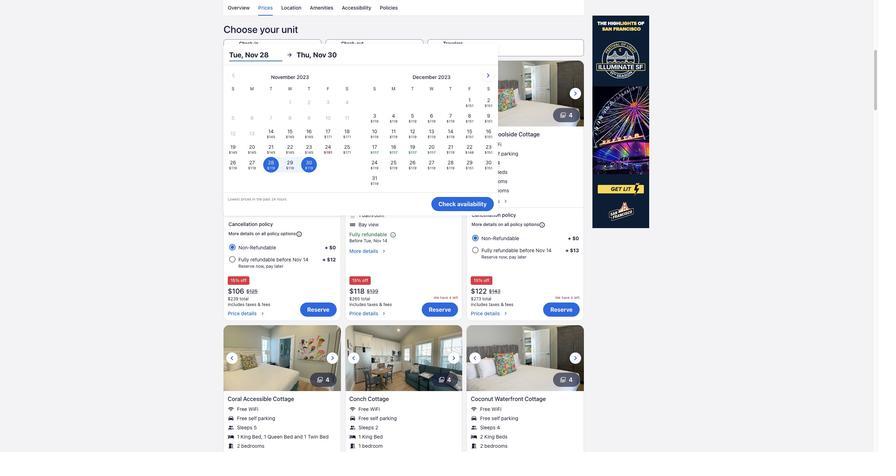 Task type: vqa. For each thing, say whether or not it's contained in the screenshot.
shower/tub
no



Task type: locate. For each thing, give the bounding box(es) containing it.
now, down the ft
[[378, 176, 389, 182]]

free self parking for waterfront
[[480, 416, 518, 422]]

1 & from the left
[[258, 302, 261, 308]]

bay view
[[237, 197, 257, 203], [359, 222, 379, 228]]

bay view list item
[[228, 197, 337, 203], [349, 222, 458, 228]]

1 vertical spatial more details
[[349, 248, 378, 254]]

refundable up + $13 reserve now, pay later
[[493, 236, 519, 242]]

queen down sleeps 5 list item
[[268, 434, 283, 440]]

free wifi list item
[[228, 142, 337, 148], [471, 142, 580, 148], [349, 148, 458, 154], [228, 407, 337, 413], [349, 407, 458, 413], [471, 407, 580, 413]]

1 15% from the left
[[231, 278, 240, 283]]

1 2023 from the left
[[297, 74, 309, 80]]

15% off
[[231, 278, 246, 283], [352, 278, 368, 283], [474, 278, 490, 283]]

wifi for coconut poolside cottage
[[492, 142, 502, 148]]

2023 for december 2023
[[438, 74, 451, 80]]

options for $106
[[281, 231, 296, 237]]

sleeps 4 list item for $106
[[228, 160, 337, 166]]

cancellation for $122
[[472, 212, 501, 218]]

pay inside + $13 reserve now, pay later
[[509, 255, 517, 260]]

2 15% off from the left
[[352, 278, 368, 283]]

refundable
[[493, 236, 519, 242], [250, 245, 276, 251]]

your
[[260, 23, 279, 35]]

3 taxes from the left
[[489, 302, 500, 308]]

3 includes from the left
[[471, 302, 488, 308]]

1 horizontal spatial 15% off
[[352, 278, 368, 283]]

1 we have 4 left from the left
[[434, 296, 458, 300]]

palm cottage 10/10 exceptional
[[349, 131, 389, 145]]

1 2 king beds list item from the top
[[471, 169, 580, 176]]

1 coconut from the top
[[471, 131, 493, 138]]

free self parking
[[237, 151, 275, 157], [480, 151, 518, 157], [237, 416, 275, 422], [359, 416, 397, 422], [480, 416, 518, 422]]

+ inside "+ $12 reserve now, pay later"
[[323, 257, 326, 263]]

pay inside "+ $12 reserve now, pay later"
[[266, 264, 273, 269]]

+
[[568, 236, 571, 242], [325, 245, 328, 251], [566, 248, 569, 254], [323, 257, 326, 263]]

1 horizontal spatial cancellation policy
[[472, 212, 516, 218]]

2 2 king beds from the top
[[480, 434, 508, 440]]

taxes inside $122 $143 $273 total includes taxes & fees
[[489, 302, 500, 308]]

options
[[524, 222, 539, 227], [281, 231, 296, 237]]

wifi down coconut waterfront cottage
[[492, 407, 502, 413]]

1 horizontal spatial queen
[[268, 434, 283, 440]]

includes inside $118 $139 $265 total includes taxes & fees
[[349, 302, 366, 308]]

1 bed from the left
[[284, 434, 293, 440]]

show all 4 images for coral accessible cottage image
[[317, 377, 323, 383]]

coconut waterfront cottage
[[471, 396, 546, 403]]

details
[[484, 198, 500, 204], [483, 222, 497, 227], [240, 231, 254, 237], [363, 248, 378, 254], [241, 311, 257, 317], [363, 311, 378, 317], [484, 311, 500, 317]]

self up the sq
[[370, 157, 378, 163]]

cottage right 'poolside'
[[519, 131, 540, 138]]

now, up $143
[[499, 255, 508, 260]]

1 vertical spatial 2 king beds list item
[[471, 434, 580, 441]]

1 horizontal spatial more details on all policy options button
[[472, 219, 579, 231]]

$13
[[570, 248, 579, 254]]

total right $273
[[482, 297, 491, 302]]

sleeps 2 list item
[[349, 185, 458, 191], [349, 425, 458, 431]]

$143
[[489, 288, 501, 294]]

& inside $106 $125 $239 total includes taxes & fees
[[258, 302, 261, 308]]

3 off from the left
[[484, 278, 490, 283]]

1 horizontal spatial bay view
[[359, 222, 379, 228]]

price details for $122
[[471, 311, 500, 317]]

3 fees from the left
[[505, 302, 514, 308]]

taxes for $122
[[489, 302, 500, 308]]

15% up $122 on the right bottom of page
[[474, 278, 483, 283]]

1 list item from the top
[[349, 194, 458, 200]]

1 left from the left
[[453, 296, 458, 300]]

5
[[326, 112, 330, 118], [254, 425, 257, 431]]

15% up $118
[[352, 278, 361, 283]]

more details on all policy options button
[[472, 219, 579, 231], [229, 228, 336, 241]]

wifi down exceptional
[[370, 148, 380, 154]]

2 bed from the left
[[320, 434, 329, 440]]

1 fees from the left
[[262, 302, 270, 308]]

2 2023 from the left
[[438, 74, 451, 80]]

1 vertical spatial non-
[[238, 245, 250, 251]]

1 vertical spatial 1 bathroom
[[359, 212, 384, 219]]

1 horizontal spatial includes
[[349, 302, 366, 308]]

2 horizontal spatial bed
[[374, 434, 383, 440]]

0 vertical spatial 1 bathroom list item
[[228, 188, 337, 194]]

lowest prices in the past 24 hours check availability
[[228, 197, 487, 208]]

accessibility
[[342, 5, 371, 11]]

tue, down the fully refundable
[[364, 238, 372, 244]]

parking up 2 queen beds
[[258, 151, 275, 157]]

nov inside button
[[239, 47, 249, 54]]

coconut
[[471, 131, 493, 138], [471, 396, 493, 403]]

0 vertical spatial 2 king beds list item
[[471, 169, 580, 176]]

2 bedrooms list item for waterfront
[[471, 443, 580, 450]]

0 horizontal spatial bay view list item
[[228, 197, 337, 203]]

0 horizontal spatial 2023
[[297, 74, 309, 80]]

more details on all policy options button up + $13 reserve now, pay later
[[472, 219, 579, 231]]

show previous image image
[[228, 89, 236, 98], [228, 354, 236, 363], [349, 354, 358, 363], [471, 354, 480, 363]]

fees
[[262, 302, 270, 308], [383, 302, 392, 308], [505, 302, 514, 308]]

policy
[[502, 212, 516, 218], [259, 221, 273, 227], [510, 222, 523, 227], [267, 231, 279, 237]]

cancellation policy
[[472, 212, 516, 218], [229, 221, 273, 227]]

fully refundable before nov 14 for $122
[[482, 248, 552, 254]]

2 bedrooms
[[480, 178, 508, 184], [237, 443, 264, 450], [480, 443, 508, 450]]

3 price from the left
[[471, 311, 483, 317]]

14 left the $12
[[303, 257, 308, 263]]

t down november 2023 on the top of the page
[[308, 86, 310, 91]]

1 total from the left
[[240, 297, 249, 302]]

1 bathroom list item up fully refundable button
[[349, 212, 458, 219]]

we
[[434, 296, 439, 300], [555, 296, 561, 300]]

bay view list item down the 2 queen beds "list item"
[[228, 197, 337, 203]]

1 horizontal spatial cancellation
[[472, 212, 501, 218]]

cancellation policy down in
[[229, 221, 273, 227]]

0 horizontal spatial before
[[276, 257, 291, 263]]

bay view inside list
[[237, 197, 257, 203]]

2 horizontal spatial price
[[471, 311, 483, 317]]

2 15% from the left
[[352, 278, 361, 283]]

sleeps up 2 queen beds
[[237, 160, 252, 166]]

free wifi down conch cottage
[[359, 407, 380, 413]]

1 price details from the left
[[228, 311, 257, 317]]

more details button down 2 bathrooms 'list item'
[[471, 198, 580, 205]]

2 f from the left
[[468, 86, 471, 91]]

cottage right conch
[[368, 396, 389, 403]]

non-refundable up "+ $12 reserve now, pay later"
[[238, 245, 276, 251]]

1 horizontal spatial + $0
[[568, 236, 579, 242]]

28 right nov 28
[[260, 51, 269, 59]]

free self parking up sleeps 2
[[359, 416, 397, 422]]

2 bedrooms list item
[[471, 178, 580, 185], [228, 443, 337, 450], [471, 443, 580, 450]]

1 horizontal spatial bed
[[320, 434, 329, 440]]

free self parking list item for coral accessible cottage
[[228, 416, 337, 422]]

wifi
[[249, 142, 258, 148], [492, 142, 502, 148], [370, 148, 380, 154], [249, 407, 258, 413], [370, 407, 380, 413], [492, 407, 502, 413]]

free self parking list item
[[228, 151, 337, 157], [471, 151, 580, 157], [349, 157, 458, 164], [228, 416, 337, 422], [349, 416, 458, 422], [471, 416, 580, 422]]

now,
[[378, 176, 389, 182], [499, 255, 508, 260], [256, 264, 265, 269]]

2 price from the left
[[349, 311, 361, 317]]

15% off up $106
[[231, 278, 246, 283]]

0 vertical spatial 5
[[326, 112, 330, 118]]

& inside $122 $143 $273 total includes taxes & fees
[[501, 302, 504, 308]]

1 horizontal spatial before
[[520, 248, 535, 254]]

28 down choose your unit at the left of the page
[[251, 47, 258, 54]]

2 horizontal spatial price details button
[[471, 308, 514, 317]]

non-
[[482, 236, 493, 242], [238, 245, 250, 251]]

includes for $122
[[471, 302, 488, 308]]

1 horizontal spatial total
[[361, 297, 370, 302]]

2 total from the left
[[361, 297, 370, 302]]

off up $139
[[362, 278, 368, 283]]

$0 for $106
[[329, 245, 336, 251]]

0 vertical spatial non-refundable
[[482, 236, 519, 242]]

1 m from the left
[[250, 86, 254, 91]]

wifi down conch cottage
[[370, 407, 380, 413]]

total
[[240, 297, 249, 302], [361, 297, 370, 302], [482, 297, 491, 302]]

2023 right december
[[438, 74, 451, 80]]

2 have from the left
[[562, 296, 570, 300]]

0 horizontal spatial tue,
[[229, 51, 244, 59]]

1 horizontal spatial price details button
[[349, 308, 392, 317]]

bay view left the past
[[237, 197, 257, 203]]

prices
[[258, 5, 273, 11]]

1 taxes from the left
[[246, 302, 256, 308]]

1 horizontal spatial 5
[[326, 112, 330, 118]]

0 vertical spatial later
[[518, 255, 527, 260]]

0 vertical spatial sleeps 2 list item
[[349, 185, 458, 191]]

4 button
[[553, 108, 580, 122], [310, 373, 337, 387], [432, 373, 458, 387], [553, 373, 580, 387]]

2 horizontal spatial &
[[501, 302, 504, 308]]

sleeps 4 for $106
[[237, 160, 257, 166]]

2 horizontal spatial includes
[[471, 302, 488, 308]]

2 queen beds
[[237, 169, 269, 175]]

thu, nov 30
[[297, 51, 337, 59]]

price details down $273
[[471, 311, 500, 317]]

medium image down $118 $139 $265 total includes taxes & fees on the bottom of the page
[[381, 311, 387, 317]]

palm cottage | 1 bedroom, premium bedding, individually decorated image
[[345, 61, 462, 127]]

2 horizontal spatial pay
[[509, 255, 517, 260]]

fully for $106
[[238, 257, 249, 263]]

refundable for $106
[[250, 257, 275, 263]]

14
[[383, 238, 387, 244], [546, 248, 552, 254], [303, 257, 308, 263]]

beds for $122
[[496, 169, 508, 175]]

coconut for coconut poolside cottage
[[471, 131, 493, 138]]

price down $265
[[349, 311, 361, 317]]

0 horizontal spatial refundable
[[250, 245, 276, 251]]

now, for $106
[[256, 264, 265, 269]]

2 fees from the left
[[383, 302, 392, 308]]

free self parking list item down waterfront
[[471, 416, 580, 422]]

choose
[[224, 23, 258, 35]]

1 bathroom
[[237, 188, 263, 194], [359, 212, 384, 219]]

w
[[288, 86, 292, 91], [430, 86, 434, 91]]

previous month image
[[229, 71, 238, 80]]

now, for $122
[[499, 255, 508, 260]]

2 horizontal spatial 14
[[546, 248, 552, 254]]

1 bedroom, premium bedding, individually decorated image
[[467, 61, 584, 127], [224, 326, 341, 392], [467, 326, 584, 392]]

free self parking list item up 1 king bed list item
[[349, 416, 458, 422]]

includes down $239
[[228, 302, 245, 308]]

2023
[[297, 74, 309, 80], [438, 74, 451, 80]]

0 horizontal spatial non-
[[238, 245, 250, 251]]

2 queen beds list item
[[228, 169, 337, 176]]

later inside "+ $12 reserve now, pay later"
[[275, 264, 284, 269]]

queen
[[241, 169, 256, 175], [268, 434, 283, 440]]

parking inside free self parking 386 sq ft reserve now, pay deposit sleeps 2
[[380, 157, 397, 163]]

3 price details from the left
[[471, 311, 500, 317]]

2 & from the left
[[379, 302, 382, 308]]

more details for medium icon under bathrooms at the right top
[[471, 198, 500, 204]]

$0
[[572, 236, 579, 242], [329, 245, 336, 251]]

options up "+ $12 reserve now, pay later"
[[281, 231, 296, 237]]

parking
[[258, 151, 275, 157], [501, 151, 518, 157], [380, 157, 397, 163], [258, 416, 275, 422], [380, 416, 397, 422], [501, 416, 518, 422]]

0 vertical spatial now,
[[378, 176, 389, 182]]

fees for $118
[[383, 302, 392, 308]]

1 vertical spatial small image
[[296, 231, 302, 238]]

free self parking list item up the 2 queen beds "list item"
[[228, 151, 337, 157]]

queen inside the 1 king bed, 1 queen bed and 1 twin bed list item
[[268, 434, 283, 440]]

1 horizontal spatial reserve link
[[543, 303, 580, 317]]

2 includes from the left
[[349, 302, 366, 308]]

sleeps 4 up 2 bathrooms
[[480, 160, 500, 166]]

0 horizontal spatial includes
[[228, 302, 245, 308]]

details down availability
[[483, 222, 497, 227]]

on down the
[[255, 231, 260, 237]]

1 bathroom list item
[[228, 188, 337, 194], [349, 212, 458, 219]]

price
[[228, 311, 240, 317], [349, 311, 361, 317], [471, 311, 483, 317]]

show all 4 images for coconut poolside cottage image
[[560, 112, 566, 118]]

taxes inside $106 $125 $239 total includes taxes & fees
[[246, 302, 256, 308]]

small image for $106
[[296, 231, 302, 238]]

self down coconut poolside cottage
[[492, 151, 500, 157]]

28 inside button
[[251, 47, 258, 54]]

taxes inside $118 $139 $265 total includes taxes & fees
[[367, 302, 378, 308]]

1 horizontal spatial left
[[574, 296, 580, 300]]

0 vertical spatial options
[[524, 222, 539, 227]]

cottage right waterfront
[[525, 396, 546, 403]]

w down november 2023 on the top of the page
[[288, 86, 292, 91]]

1 vertical spatial before
[[276, 257, 291, 263]]

free self parking list item for coconut waterfront cottage
[[471, 416, 580, 422]]

1 we from the left
[[434, 296, 439, 300]]

0 vertical spatial more details on all policy options
[[472, 222, 539, 227]]

price details button down $106 $125 $239 total includes taxes & fees
[[228, 308, 270, 317]]

before for $106
[[276, 257, 291, 263]]

2 horizontal spatial 15% off
[[474, 278, 490, 283]]

list for key lime cottage
[[228, 142, 337, 203]]

3 & from the left
[[501, 302, 504, 308]]

1 f from the left
[[327, 86, 329, 91]]

1 left bedroom
[[359, 443, 361, 450]]

$122
[[471, 287, 487, 296]]

1 price from the left
[[228, 311, 240, 317]]

0 horizontal spatial cancellation
[[229, 221, 258, 227]]

1 horizontal spatial f
[[468, 86, 471, 91]]

bedrooms for coconut waterfront cottage
[[485, 443, 508, 450]]

1 vertical spatial fully refundable before nov 14
[[238, 257, 308, 263]]

bay inside list
[[237, 197, 245, 203]]

nov
[[239, 47, 249, 54], [245, 51, 258, 59], [313, 51, 326, 59], [374, 238, 381, 244], [536, 248, 545, 254], [293, 257, 302, 263]]

& inside $118 $139 $265 total includes taxes & fees
[[379, 302, 382, 308]]

0 vertical spatial fully refundable before nov 14
[[482, 248, 552, 254]]

more details on all policy options button for $106
[[229, 228, 336, 241]]

1 vertical spatial refundable
[[250, 245, 276, 251]]

now, inside + $13 reserve now, pay later
[[499, 255, 508, 260]]

sleeps for coral accessible cottage
[[237, 425, 252, 431]]

medium image
[[503, 199, 508, 204], [381, 249, 387, 254], [260, 311, 265, 317], [381, 311, 387, 317], [503, 311, 508, 317]]

1 bathroom down lowest prices in the past 24 hours check availability
[[359, 212, 384, 219]]

1 off from the left
[[241, 278, 246, 283]]

15% for $122
[[474, 278, 483, 283]]

sleeps down coconut waterfront cottage
[[480, 425, 496, 431]]

view left the past
[[247, 197, 257, 203]]

0 horizontal spatial more details on all policy options
[[229, 231, 296, 237]]

2 left from the left
[[574, 296, 580, 300]]

2 reserve link from the left
[[543, 303, 580, 317]]

1 vertical spatial coconut
[[471, 396, 493, 403]]

2 we from the left
[[555, 296, 561, 300]]

list
[[224, 0, 584, 16], [228, 142, 337, 203], [471, 142, 580, 194], [349, 148, 458, 228], [228, 407, 337, 453], [349, 407, 458, 453], [471, 407, 580, 453]]

1 horizontal spatial later
[[518, 255, 527, 260]]

sleeps 4 list item down waterfront
[[471, 425, 580, 431]]

now, inside "+ $12 reserve now, pay later"
[[256, 264, 265, 269]]

total inside $106 $125 $239 total includes taxes & fees
[[240, 297, 249, 302]]

1 vertical spatial now,
[[499, 255, 508, 260]]

all for $106
[[261, 231, 266, 237]]

taxes down "$143" button
[[489, 302, 500, 308]]

1 horizontal spatial fully
[[349, 232, 360, 238]]

1 bathroom inside list
[[237, 188, 263, 194]]

self
[[249, 151, 257, 157], [492, 151, 500, 157], [370, 157, 378, 163], [249, 416, 257, 422], [370, 416, 378, 422], [492, 416, 500, 422]]

free self parking down coconut poolside cottage
[[480, 151, 518, 157]]

self inside free self parking 386 sq ft reserve now, pay deposit sleeps 2
[[370, 157, 378, 163]]

1 w from the left
[[288, 86, 292, 91]]

1 horizontal spatial bay view list item
[[349, 222, 458, 228]]

2 bedrooms for coral accessible cottage
[[237, 443, 264, 450]]

5 inside button
[[326, 112, 330, 118]]

king
[[485, 169, 495, 175], [241, 434, 251, 440], [362, 434, 372, 440], [485, 434, 495, 440]]

medium image down bathrooms at the right top
[[503, 199, 508, 204]]

show next image image for coconut waterfront cottage
[[571, 354, 580, 363]]

self for coral accessible cottage
[[249, 416, 257, 422]]

includes inside $106 $125 $239 total includes taxes & fees
[[228, 302, 245, 308]]

more details button down fully refundable button
[[349, 248, 458, 255]]

price details button for $106
[[228, 308, 270, 317]]

cancellation
[[472, 212, 501, 218], [229, 221, 258, 227]]

free self parking down coconut waterfront cottage
[[480, 416, 518, 422]]

2 price details from the left
[[349, 311, 378, 317]]

$239
[[228, 297, 238, 302]]

free self parking 386 sq ft reserve now, pay deposit sleeps 2
[[359, 157, 417, 191]]

0 vertical spatial $0
[[572, 236, 579, 242]]

0 horizontal spatial bay view
[[237, 197, 257, 203]]

0 vertical spatial view
[[247, 197, 257, 203]]

list item
[[349, 194, 458, 200], [349, 203, 458, 210]]

price details button down $122 $143 $273 total includes taxes & fees
[[471, 308, 514, 317]]

0 horizontal spatial 1 bathroom
[[237, 188, 263, 194]]

cottage for coral accessible cottage
[[273, 396, 294, 403]]

ft
[[376, 166, 380, 172]]

includes down $265
[[349, 302, 366, 308]]

refundable for $122
[[493, 236, 519, 242]]

2 king beds for waterfront
[[480, 434, 508, 440]]

show previous image image for conch
[[349, 354, 358, 363]]

t down "november"
[[270, 86, 272, 91]]

later inside + $13 reserve now, pay later
[[518, 255, 527, 260]]

free self parking for accessible
[[237, 416, 275, 422]]

2 inside 'list item'
[[480, 188, 483, 194]]

t down december
[[411, 86, 414, 91]]

2 king beds list item
[[471, 169, 580, 176], [471, 434, 580, 441]]

0 horizontal spatial all
[[261, 231, 266, 237]]

0 horizontal spatial options
[[281, 231, 296, 237]]

total for $106
[[240, 297, 249, 302]]

1 bedroom, premium bedding, individually decorated image for poolside
[[467, 61, 584, 127]]

2 w from the left
[[430, 86, 434, 91]]

0 horizontal spatial fees
[[262, 302, 270, 308]]

2 m from the left
[[392, 86, 396, 91]]

& for $122
[[501, 302, 504, 308]]

2 horizontal spatial price details
[[471, 311, 500, 317]]

2 off from the left
[[362, 278, 368, 283]]

$125 button
[[246, 288, 258, 295]]

show next image image for coral accessible cottage
[[328, 354, 337, 363]]

t down december 2023
[[449, 86, 452, 91]]

1 s from the left
[[232, 86, 234, 91]]

price details button for $122
[[471, 308, 514, 317]]

cancellation policy for $106
[[229, 221, 273, 227]]

1 vertical spatial + $0
[[325, 245, 336, 251]]

nov inside button
[[313, 51, 326, 59]]

small image
[[539, 222, 546, 228], [296, 231, 302, 238]]

+ left $13
[[566, 248, 569, 254]]

0 vertical spatial before
[[520, 248, 535, 254]]

1 have from the left
[[440, 296, 448, 300]]

self for key lime cottage
[[249, 151, 257, 157]]

2 coconut from the top
[[471, 396, 493, 403]]

choose your unit
[[224, 23, 298, 35]]

386 sq ft list item
[[349, 166, 458, 173]]

3 total from the left
[[482, 297, 491, 302]]

non-refundable
[[482, 236, 519, 242], [238, 245, 276, 251]]

refundable up "+ $12 reserve now, pay later"
[[250, 245, 276, 251]]

3 15% off from the left
[[474, 278, 490, 283]]

view
[[247, 197, 257, 203], [368, 222, 379, 228]]

king for cottage
[[362, 434, 372, 440]]

0 horizontal spatial f
[[327, 86, 329, 91]]

more details on all policy options down bathrooms at the right top
[[472, 222, 539, 227]]

free wifi list item for coral accessible cottage
[[228, 407, 337, 413]]

deposit
[[400, 176, 417, 182]]

later for $106
[[275, 264, 284, 269]]

0 horizontal spatial fully refundable before nov 14
[[238, 257, 308, 263]]

0 horizontal spatial $0
[[329, 245, 336, 251]]

parking for coral accessible cottage
[[258, 416, 275, 422]]

amenities
[[310, 5, 333, 11]]

1 up the lowest
[[237, 188, 239, 194]]

price down $239
[[228, 311, 240, 317]]

non-refundable for $106
[[238, 245, 276, 251]]

1 vertical spatial later
[[275, 264, 284, 269]]

28
[[251, 47, 258, 54], [260, 51, 269, 59]]

1 king bed list item
[[349, 434, 458, 441]]

2 price details button from the left
[[349, 308, 392, 317]]

1 horizontal spatial 1 bathroom
[[359, 212, 384, 219]]

bed up bedroom
[[374, 434, 383, 440]]

self down coconut waterfront cottage
[[492, 416, 500, 422]]

nov down choose your unit at the left of the page
[[245, 51, 258, 59]]

medium image for $122
[[503, 311, 508, 317]]

before tue, nov 14
[[349, 238, 387, 244]]

1 vertical spatial cancellation
[[229, 221, 258, 227]]

1 horizontal spatial we have 4 left
[[555, 296, 580, 300]]

show all 4 images for conch cottage image
[[439, 377, 445, 383]]

& for $106
[[258, 302, 261, 308]]

0 horizontal spatial + $0
[[325, 245, 336, 251]]

medium image for $118
[[381, 311, 387, 317]]

on for $106
[[255, 231, 260, 237]]

2 bedrooms list item for poolside
[[471, 178, 580, 185]]

&
[[258, 302, 261, 308], [379, 302, 382, 308], [501, 302, 504, 308]]

cottage right lime
[[253, 131, 274, 138]]

0 horizontal spatial fully
[[238, 257, 249, 263]]

past
[[263, 197, 271, 201]]

1 vertical spatial on
[[255, 231, 260, 237]]

nov down choose
[[239, 47, 249, 54]]

1 includes from the left
[[228, 302, 245, 308]]

all
[[505, 222, 509, 227], [261, 231, 266, 237]]

bathroom up in
[[241, 188, 263, 194]]

wifi for conch cottage
[[370, 407, 380, 413]]

0 horizontal spatial have
[[440, 296, 448, 300]]

fees inside $106 $125 $239 total includes taxes & fees
[[262, 302, 270, 308]]

2 2 king beds list item from the top
[[471, 434, 580, 441]]

0 vertical spatial all
[[505, 222, 509, 227]]

2 horizontal spatial off
[[484, 278, 490, 283]]

1 vertical spatial non-refundable
[[238, 245, 276, 251]]

more details on all policy options for $122
[[472, 222, 539, 227]]

1 horizontal spatial bay
[[359, 222, 367, 228]]

fees inside $122 $143 $273 total includes taxes & fees
[[505, 302, 514, 308]]

more details on all policy options
[[472, 222, 539, 227], [229, 231, 296, 237]]

free inside free self parking 386 sq ft reserve now, pay deposit sleeps 2
[[359, 157, 369, 163]]

bay left in
[[237, 197, 245, 203]]

sleeps 4 list item
[[228, 160, 337, 166], [471, 160, 580, 166], [471, 425, 580, 431]]

nov left 30
[[313, 51, 326, 59]]

1 horizontal spatial tue,
[[364, 238, 372, 244]]

1 bedroom list item
[[349, 443, 458, 450]]

sleeps 2
[[359, 425, 378, 431]]

sleeps up bed,
[[237, 425, 252, 431]]

14 left $13
[[546, 248, 552, 254]]

cancellation for $106
[[229, 221, 258, 227]]

have
[[440, 296, 448, 300], [562, 296, 570, 300]]

3 price details button from the left
[[471, 308, 514, 317]]

2 horizontal spatial 15%
[[474, 278, 483, 283]]

medium image down $122 $143 $273 total includes taxes & fees
[[503, 311, 508, 317]]

0 horizontal spatial queen
[[241, 169, 256, 175]]

1 price details button from the left
[[228, 308, 270, 317]]

self up sleeps 2
[[370, 416, 378, 422]]

later for $122
[[518, 255, 527, 260]]

fully for $122
[[482, 248, 492, 254]]

0 horizontal spatial 15% off
[[231, 278, 246, 283]]

free
[[237, 142, 247, 148], [480, 142, 490, 148], [359, 148, 369, 154], [237, 151, 247, 157], [480, 151, 490, 157], [359, 157, 369, 163], [237, 407, 247, 413], [359, 407, 369, 413], [480, 407, 490, 413], [237, 416, 247, 422], [359, 416, 369, 422], [480, 416, 490, 422]]

1 reserve link from the left
[[300, 303, 337, 317]]

bedrooms for coral accessible cottage
[[241, 443, 264, 450]]

self up 2 queen beds
[[249, 151, 257, 157]]

free self parking list item up sleeps 5 list item
[[228, 416, 337, 422]]

cottage right accessible
[[273, 396, 294, 403]]

1 vertical spatial queen
[[268, 434, 283, 440]]

total inside $118 $139 $265 total includes taxes & fees
[[361, 297, 370, 302]]

accessible
[[243, 396, 272, 403]]

+ $0 for $122
[[568, 236, 579, 242]]

list for conch cottage
[[349, 407, 458, 453]]

conch cottage | private kitchen | full-size fridge, microwave, oven, stovetop image
[[345, 326, 462, 392]]

1 sleeps 2 list item from the top
[[349, 185, 458, 191]]

more
[[471, 198, 483, 204], [472, 222, 482, 227], [229, 231, 239, 237], [349, 248, 361, 254]]

list for coconut poolside cottage
[[471, 142, 580, 194]]

2 taxes from the left
[[367, 302, 378, 308]]

0 horizontal spatial 1 bathroom list item
[[228, 188, 337, 194]]

2 vertical spatial fully
[[238, 257, 249, 263]]

2 we have 4 left from the left
[[555, 296, 580, 300]]

1 vertical spatial bay
[[359, 222, 367, 228]]

2 t from the left
[[308, 86, 310, 91]]

more details on all policy options button for $122
[[472, 219, 579, 231]]

parking down 'poolside'
[[501, 151, 518, 157]]

free self parking for lime
[[237, 151, 275, 157]]

2 horizontal spatial fully
[[482, 248, 492, 254]]

reserve inside free self parking 386 sq ft reserve now, pay deposit sleeps 2
[[359, 176, 377, 182]]

have for $122
[[562, 296, 570, 300]]

0 vertical spatial coconut
[[471, 131, 493, 138]]

bay view up the fully refundable
[[359, 222, 379, 228]]

sleeps 4 list item up the 2 queen beds "list item"
[[228, 160, 337, 166]]

1 horizontal spatial have
[[562, 296, 570, 300]]

1 2 king beds from the top
[[480, 169, 508, 175]]

bathroom
[[241, 188, 263, 194], [362, 212, 384, 219]]

w for november
[[288, 86, 292, 91]]

15% up $106
[[231, 278, 240, 283]]

show previous image image for coconut
[[471, 354, 480, 363]]

free self parking for poolside
[[480, 151, 518, 157]]

king for poolside
[[485, 169, 495, 175]]

sleeps 4
[[237, 160, 257, 166], [480, 160, 500, 166], [480, 425, 500, 431]]

1 15% off from the left
[[231, 278, 246, 283]]

2023 right "november"
[[297, 74, 309, 80]]

2 horizontal spatial refundable
[[494, 248, 518, 254]]

non-refundable for $122
[[482, 236, 519, 242]]

location link
[[281, 0, 302, 16]]

more details on all policy options button up "+ $12 reserve now, pay later"
[[229, 228, 336, 241]]

2
[[237, 169, 240, 175], [480, 169, 483, 175], [480, 178, 483, 184], [375, 185, 378, 191], [480, 188, 483, 194], [375, 425, 378, 431], [480, 434, 483, 440], [237, 443, 240, 450], [480, 443, 483, 450]]

1 horizontal spatial refundable
[[493, 236, 519, 242]]

free self parking up 2 queen beds
[[237, 151, 275, 157]]

$139 button
[[366, 288, 379, 295]]

includes inside $122 $143 $273 total includes taxes & fees
[[471, 302, 488, 308]]

nov left $13
[[536, 248, 545, 254]]

fees inside $118 $139 $265 total includes taxes & fees
[[383, 302, 392, 308]]

2 bathrooms list item
[[471, 188, 580, 194]]

3 15% from the left
[[474, 278, 483, 283]]

refundable inside button
[[362, 232, 387, 238]]

1 horizontal spatial 28
[[260, 51, 269, 59]]

1 horizontal spatial price
[[349, 311, 361, 317]]

sleeps up 2 bathrooms
[[480, 160, 496, 166]]

total inside $122 $143 $273 total includes taxes & fees
[[482, 297, 491, 302]]

we have 4 left
[[434, 296, 458, 300], [555, 296, 580, 300]]

2 inside free self parking 386 sq ft reserve now, pay deposit sleeps 2
[[375, 185, 378, 191]]

show next image image
[[328, 89, 337, 98], [450, 89, 458, 98], [571, 89, 580, 98], [328, 354, 337, 363], [450, 354, 458, 363], [571, 354, 580, 363]]

0 vertical spatial 1 bathroom
[[237, 188, 263, 194]]

medium image for $106
[[260, 311, 265, 317]]

next month image
[[484, 71, 493, 80]]

beds inside "list item"
[[258, 169, 269, 175]]



Task type: describe. For each thing, give the bounding box(es) containing it.
bedroom
[[362, 443, 383, 450]]

bay view for the bottommost bay view list item
[[359, 222, 379, 228]]

+ up $13
[[568, 236, 571, 242]]

details down $106 $125 $239 total includes taxes & fees
[[241, 311, 257, 317]]

1 vertical spatial tue,
[[364, 238, 372, 244]]

medium image down before tue, nov 14
[[381, 249, 387, 254]]

1 down sleeps 2
[[359, 434, 361, 440]]

bed,
[[252, 434, 263, 440]]

sq
[[369, 166, 375, 172]]

$143 button
[[488, 288, 501, 295]]

$106
[[228, 287, 244, 296]]

on for $122
[[498, 222, 503, 227]]

free wifi list item up 386 sq ft list item
[[349, 148, 458, 154]]

1 right "and"
[[304, 434, 306, 440]]

$118 $139 $265 total includes taxes & fees
[[349, 287, 392, 308]]

reserve inside + $13 reserve now, pay later
[[482, 255, 498, 260]]

1 king bed, 1 queen bed and 1 twin bed
[[237, 434, 329, 440]]

twin
[[308, 434, 318, 440]]

sleeps for coconut waterfront cottage
[[480, 425, 496, 431]]

tue, inside button
[[229, 51, 244, 59]]

amenities link
[[310, 0, 333, 16]]

queen inside the 2 queen beds "list item"
[[241, 169, 256, 175]]

15% off for $118
[[352, 278, 368, 283]]

policies
[[380, 5, 398, 11]]

availability
[[457, 201, 487, 208]]

unit
[[281, 23, 298, 35]]

details down $122 $143 $273 total includes taxes & fees
[[484, 311, 500, 317]]

list for coral accessible cottage
[[228, 407, 337, 453]]

options for $122
[[524, 222, 539, 227]]

1 horizontal spatial more details button
[[471, 198, 580, 205]]

5 button
[[310, 108, 337, 122]]

includes for $106
[[228, 302, 245, 308]]

lime
[[239, 131, 252, 138]]

nov left the $12
[[293, 257, 302, 263]]

conch
[[349, 396, 366, 403]]

1 king bed, 1 queen bed and 1 twin bed list item
[[228, 434, 337, 441]]

show previous image image for key
[[228, 89, 236, 98]]

30
[[328, 51, 337, 59]]

policy up "+ $12 reserve now, pay later"
[[267, 231, 279, 237]]

tue, nov 28 button
[[229, 49, 282, 61]]

free wifi for coconut poolside cottage
[[480, 142, 502, 148]]

14 for $106
[[303, 257, 308, 263]]

1 inside list item
[[359, 443, 361, 450]]

and
[[294, 434, 303, 440]]

overview link
[[228, 0, 250, 16]]

4 button for conch cottage
[[432, 373, 458, 387]]

1 t from the left
[[270, 86, 272, 91]]

cottage for key lime cottage
[[253, 131, 274, 138]]

nov 28
[[239, 47, 258, 54]]

details down prices
[[240, 231, 254, 237]]

sleeps 5 list item
[[228, 425, 337, 431]]

4 s from the left
[[487, 86, 490, 91]]

conch cottage
[[349, 396, 389, 403]]

reserve now, pay deposit list item
[[349, 176, 458, 182]]

free wifi list item for conch cottage
[[349, 407, 458, 413]]

free self parking list item for coconut poolside cottage
[[471, 151, 580, 157]]

& for $118
[[379, 302, 382, 308]]

november
[[271, 74, 295, 80]]

list for coconut waterfront cottage
[[471, 407, 580, 453]]

f for november 2023
[[327, 86, 329, 91]]

poolside
[[495, 131, 517, 138]]

more down 2 bathrooms
[[471, 198, 483, 204]]

2 list item from the top
[[349, 203, 458, 210]]

accessibility link
[[342, 0, 371, 16]]

in
[[252, 197, 255, 201]]

1 bedroom
[[359, 443, 383, 450]]

king for waterfront
[[485, 434, 495, 440]]

total for $118
[[361, 297, 370, 302]]

we have 4 left for $118
[[434, 296, 458, 300]]

policy down bathrooms at the right top
[[502, 212, 516, 218]]

+ inside + $13 reserve now, pay later
[[566, 248, 569, 254]]

bathrooms
[[485, 188, 509, 194]]

key lime cottage | private kitchen | full-size fridge, microwave, oven, stovetop image
[[224, 61, 341, 127]]

non- for $106
[[238, 245, 250, 251]]

1 vertical spatial more details button
[[349, 248, 458, 255]]

check
[[439, 201, 456, 208]]

key
[[228, 131, 238, 138]]

$122 $143 $273 total includes taxes & fees
[[471, 287, 514, 308]]

details down 2 bathrooms
[[484, 198, 500, 204]]

3 s from the left
[[373, 86, 376, 91]]

1 down 'sleeps 5'
[[237, 434, 239, 440]]

sleeps 4 for $122
[[480, 160, 500, 166]]

3 button
[[432, 108, 458, 122]]

sleeps for conch cottage
[[359, 425, 374, 431]]

off for $122
[[484, 278, 490, 283]]

policy up + $13 reserve now, pay later
[[510, 222, 523, 227]]

3 t from the left
[[411, 86, 414, 91]]

15% for $118
[[352, 278, 361, 283]]

5 inside list item
[[254, 425, 257, 431]]

1 horizontal spatial bathroom
[[362, 212, 384, 219]]

$273
[[471, 297, 481, 302]]

hours
[[277, 197, 287, 201]]

reserve inside "+ $12 reserve now, pay later"
[[238, 264, 255, 269]]

nov 28 button
[[224, 39, 321, 56]]

wifi for coconut waterfront cottage
[[492, 407, 502, 413]]

28 inside button
[[260, 51, 269, 59]]

free self parking list item up 386 sq ft list item
[[349, 157, 458, 164]]

november 2023
[[271, 74, 309, 80]]

overview
[[228, 5, 250, 11]]

+ $13 reserve now, pay later
[[482, 248, 579, 260]]

1 vertical spatial view
[[368, 222, 379, 228]]

0 vertical spatial bathroom
[[241, 188, 263, 194]]

2023 for november 2023
[[297, 74, 309, 80]]

coconut poolside cottage
[[471, 131, 540, 138]]

show next image image for conch cottage
[[450, 354, 458, 363]]

details down $118 $139 $265 total includes taxes & fees on the bottom of the page
[[363, 311, 378, 317]]

$118
[[349, 287, 365, 296]]

+ up the $12
[[325, 245, 328, 251]]

2 bedrooms list item for accessible
[[228, 443, 337, 450]]

key lime cottage
[[228, 131, 274, 138]]

exceptional
[[363, 139, 389, 145]]

386
[[359, 166, 368, 172]]

wifi for key lime cottage
[[249, 142, 258, 148]]

2 king beds list item for poolside
[[471, 169, 580, 176]]

4 t from the left
[[449, 86, 452, 91]]

$12
[[327, 257, 336, 263]]

more down before
[[349, 248, 361, 254]]

tue, nov 28
[[229, 51, 269, 59]]

more down availability
[[472, 222, 482, 227]]

before
[[349, 238, 363, 244]]

self for coconut poolside cottage
[[492, 151, 500, 157]]

show all 4 images for coconut waterfront cottage image
[[560, 377, 566, 383]]

lowest
[[228, 197, 240, 201]]

$125
[[246, 288, 258, 294]]

policy down the past
[[259, 221, 273, 227]]

+ $12 reserve now, pay later
[[238, 257, 336, 269]]

we have 4 left for $122
[[555, 296, 580, 300]]

list containing overview
[[224, 0, 584, 16]]

location
[[281, 5, 302, 11]]

fully refundable
[[349, 232, 387, 238]]

now, inside free self parking 386 sq ft reserve now, pay deposit sleeps 2
[[378, 176, 389, 182]]

fully inside fully refundable button
[[349, 232, 360, 238]]

taxes for $106
[[246, 302, 256, 308]]

sleeps 4 down coconut waterfront cottage
[[480, 425, 500, 431]]

reserve button
[[422, 303, 458, 317]]

cottage for coconut poolside cottage
[[519, 131, 540, 138]]

free wifi list item for coconut poolside cottage
[[471, 142, 580, 148]]

bay view for the left bay view list item
[[237, 197, 257, 203]]

2 bedrooms for coconut waterfront cottage
[[480, 443, 508, 450]]

24
[[272, 197, 276, 201]]

fully refundable button
[[349, 232, 458, 238]]

1 bedroom, premium bedding, individually decorated image for waterfront
[[467, 326, 584, 392]]

price details for $106
[[228, 311, 257, 317]]

1 down lowest prices in the past 24 hours check availability
[[359, 212, 361, 219]]

coral
[[228, 396, 242, 403]]

sleeps for key lime cottage
[[237, 160, 252, 166]]

free wifi list item for key lime cottage
[[228, 142, 337, 148]]

reserve inside 'button'
[[429, 307, 451, 313]]

pay inside free self parking 386 sq ft reserve now, pay deposit sleeps 2
[[390, 176, 398, 182]]

m for november 2023
[[250, 86, 254, 91]]

more details on all policy options for $106
[[229, 231, 296, 237]]

15% off for $106
[[231, 278, 246, 283]]

december
[[413, 74, 437, 80]]

the
[[257, 197, 262, 201]]

fees for $106
[[262, 302, 270, 308]]

free wifi down exceptional
[[359, 148, 380, 154]]

fully refundable before nov 14 for $106
[[238, 257, 308, 263]]

palm
[[349, 131, 362, 138]]

taxes for $118
[[367, 302, 378, 308]]

have for $118
[[440, 296, 448, 300]]

3
[[447, 112, 451, 118]]

off for $106
[[241, 278, 246, 283]]

free self parking for cottage
[[359, 416, 397, 422]]

all for $122
[[505, 222, 509, 227]]

3 bed from the left
[[374, 434, 383, 440]]

left for $118
[[453, 296, 458, 300]]

w for december
[[430, 86, 434, 91]]

2 king beds for poolside
[[480, 169, 508, 175]]

1 vertical spatial bay view list item
[[349, 222, 458, 228]]

prices link
[[258, 0, 273, 16]]

refundable for $106
[[250, 245, 276, 251]]

sleeps 4 list item for $122
[[471, 160, 580, 166]]

thu,
[[297, 51, 312, 59]]

free wifi list item for coconut waterfront cottage
[[471, 407, 580, 413]]

0 vertical spatial 14
[[383, 238, 387, 244]]

details down before tue, nov 14
[[363, 248, 378, 254]]

sleeps 5
[[237, 425, 257, 431]]

2 bathrooms
[[480, 188, 509, 194]]

free wifi for key lime cottage
[[237, 142, 258, 148]]

1 king bed
[[359, 434, 383, 440]]

free wifi for conch cottage
[[359, 407, 380, 413]]

15% for $106
[[231, 278, 240, 283]]

$265
[[349, 297, 360, 302]]

parking for coconut waterfront cottage
[[501, 416, 518, 422]]

nov down the fully refundable
[[374, 238, 381, 244]]

cottage for coconut waterfront cottage
[[525, 396, 546, 403]]

waterfront
[[495, 396, 523, 403]]

price for $106
[[228, 311, 240, 317]]

beds for $106
[[258, 169, 269, 175]]

pay for $122
[[509, 255, 517, 260]]

check availability button
[[431, 197, 494, 211]]

$139
[[367, 288, 378, 294]]

4 button for coconut waterfront cottage
[[553, 373, 580, 387]]

sleeps for coconut poolside cottage
[[480, 160, 496, 166]]

cottage inside palm cottage 10/10 exceptional
[[364, 131, 385, 138]]

more down the lowest
[[229, 231, 239, 237]]

december 2023
[[413, 74, 451, 80]]

2 sleeps 2 list item from the top
[[349, 425, 458, 431]]

15% off for $122
[[474, 278, 490, 283]]

1 horizontal spatial 1 bathroom list item
[[349, 212, 458, 219]]

2 s from the left
[[346, 86, 348, 91]]

price for $118
[[349, 311, 361, 317]]

2 inside "list item"
[[237, 169, 240, 175]]

$106 $125 $239 total includes taxes & fees
[[228, 287, 270, 308]]

1 right bed,
[[264, 434, 266, 440]]

4 button for coral accessible cottage
[[310, 373, 337, 387]]

1 bedroom, premium bedding, individually decorated image for accessible
[[224, 326, 341, 392]]

thu, nov 30 button
[[297, 49, 350, 61]]

non- for $122
[[482, 236, 493, 242]]

10/10
[[349, 139, 362, 145]]

nov inside button
[[245, 51, 258, 59]]

coral accessible cottage
[[228, 396, 294, 403]]

policies link
[[380, 0, 398, 16]]

prices
[[241, 197, 251, 201]]

sleeps inside free self parking 386 sq ft reserve now, pay deposit sleeps 2
[[359, 185, 374, 191]]

price details button for $118
[[349, 308, 392, 317]]

self for coconut waterfront cottage
[[492, 416, 500, 422]]

bay for the bottommost bay view list item
[[359, 222, 367, 228]]



